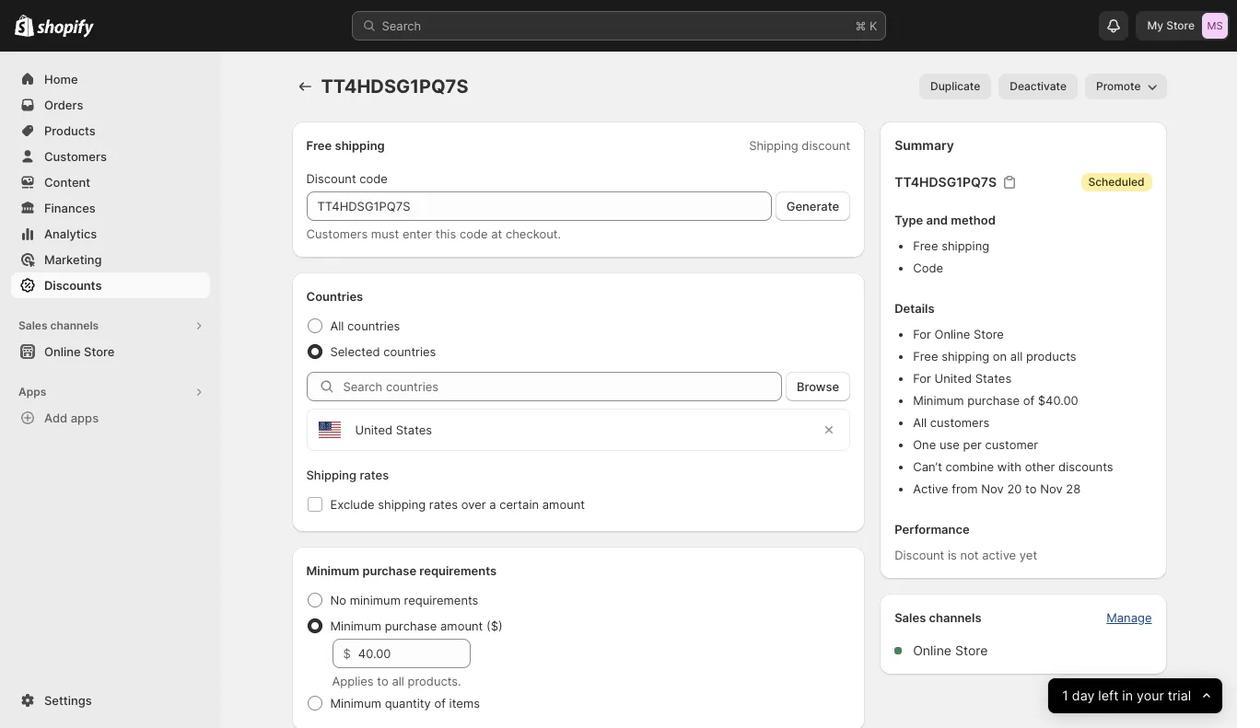 Task type: describe. For each thing, give the bounding box(es) containing it.
discount is not active yet
[[895, 548, 1038, 563]]

search
[[382, 18, 421, 33]]

online store inside "link"
[[44, 345, 115, 359]]

united states
[[355, 423, 432, 438]]

1 horizontal spatial tt4hdsg1pq7s
[[895, 174, 997, 190]]

countries for selected countries
[[384, 345, 436, 359]]

my store
[[1148, 18, 1195, 32]]

$
[[343, 647, 351, 662]]

of inside 'for online store free shipping on all products for united states minimum purchase of $40.00 all customers one use per customer can't combine with other discounts active from nov 20 to nov 28'
[[1023, 393, 1035, 408]]

countries
[[306, 289, 363, 304]]

discount
[[802, 138, 851, 153]]

1 horizontal spatial amount
[[542, 498, 585, 512]]

duplicate
[[931, 79, 981, 93]]

to inside 'for online store free shipping on all products for united states minimum purchase of $40.00 all customers one use per customer can't combine with other discounts active from nov 20 to nov 28'
[[1026, 482, 1037, 497]]

applies to all products.
[[332, 674, 461, 689]]

discounts
[[1059, 460, 1114, 475]]

customers for customers
[[44, 149, 107, 164]]

1 horizontal spatial shopify image
[[37, 19, 94, 38]]

free shipping
[[306, 138, 385, 153]]

exclude
[[330, 498, 375, 512]]

all inside 'for online store free shipping on all products for united states minimum purchase of $40.00 all customers one use per customer can't combine with other discounts active from nov 20 to nov 28'
[[913, 416, 927, 430]]

sales inside sales channels button
[[18, 319, 47, 333]]

my store image
[[1202, 13, 1228, 39]]

customers must enter this code at checkout.
[[306, 227, 561, 241]]

active
[[982, 548, 1016, 563]]

minimum for minimum purchase amount ($)
[[330, 619, 381, 634]]

1 day left in your trial button
[[1048, 679, 1223, 714]]

summary
[[895, 137, 954, 153]]

products.
[[408, 674, 461, 689]]

manage
[[1107, 611, 1152, 626]]

store inside "link"
[[84, 345, 115, 359]]

free shipping code
[[913, 239, 990, 276]]

add
[[44, 411, 68, 426]]

1 nov from the left
[[982, 482, 1004, 497]]

add apps
[[44, 411, 99, 426]]

sales channels inside sales channels button
[[18, 319, 99, 333]]

2 for from the top
[[913, 371, 931, 386]]

free for free shipping code
[[913, 239, 938, 253]]

applies
[[332, 674, 374, 689]]

$ text field
[[358, 639, 470, 669]]

discount for discount is not active yet
[[895, 548, 945, 563]]

on
[[993, 349, 1007, 364]]

apps button
[[11, 380, 210, 405]]

at
[[491, 227, 502, 241]]

1 vertical spatial sales channels
[[895, 611, 982, 626]]

shipping rates
[[306, 468, 389, 483]]

for online store free shipping on all products for united states minimum purchase of $40.00 all customers one use per customer can't combine with other discounts active from nov 20 to nov 28
[[913, 327, 1114, 497]]

1 vertical spatial code
[[460, 227, 488, 241]]

minimum for minimum purchase requirements
[[306, 564, 360, 579]]

minimum
[[350, 593, 401, 608]]

no minimum requirements
[[330, 593, 479, 608]]

selected countries
[[330, 345, 436, 359]]

online store button
[[0, 339, 221, 365]]

one
[[913, 438, 936, 452]]

products
[[1026, 349, 1077, 364]]

selected
[[330, 345, 380, 359]]

shipping discount
[[749, 138, 851, 153]]

active
[[913, 482, 949, 497]]

1 day left in your trial
[[1062, 688, 1191, 704]]

apps
[[18, 385, 46, 399]]

⌘ k
[[856, 18, 878, 33]]

must
[[371, 227, 399, 241]]

minimum quantity of items
[[330, 697, 480, 711]]

analytics
[[44, 227, 97, 241]]

finances link
[[11, 195, 210, 221]]

1 vertical spatial to
[[377, 674, 389, 689]]

promote button
[[1085, 74, 1167, 100]]

channels inside button
[[50, 319, 99, 333]]

generate
[[787, 199, 840, 214]]

marketing link
[[11, 247, 210, 273]]

no
[[330, 593, 346, 608]]

marketing
[[44, 252, 102, 267]]

sales channels button
[[11, 313, 210, 339]]

customer
[[985, 438, 1039, 452]]

content
[[44, 175, 90, 190]]

minimum purchase amount ($)
[[330, 619, 503, 634]]

is
[[948, 548, 957, 563]]

analytics link
[[11, 221, 210, 247]]

customers link
[[11, 144, 210, 170]]

trial
[[1168, 688, 1191, 704]]

0 horizontal spatial all
[[392, 674, 404, 689]]

with
[[998, 460, 1022, 475]]

minimum for minimum quantity of items
[[330, 697, 381, 711]]

1 vertical spatial channels
[[929, 611, 982, 626]]

settings
[[44, 694, 92, 709]]

use
[[940, 438, 960, 452]]

and
[[926, 213, 948, 228]]

customers for customers must enter this code at checkout.
[[306, 227, 368, 241]]

purchase for requirements
[[363, 564, 417, 579]]

method
[[951, 213, 996, 228]]

home link
[[11, 66, 210, 92]]

code
[[913, 261, 944, 276]]

your
[[1137, 688, 1164, 704]]

quantity
[[385, 697, 431, 711]]



Task type: locate. For each thing, give the bounding box(es) containing it.
for
[[913, 327, 931, 342], [913, 371, 931, 386]]

scheduled
[[1089, 175, 1145, 189]]

purchase for amount
[[385, 619, 437, 634]]

customers inside customers link
[[44, 149, 107, 164]]

all right on
[[1011, 349, 1023, 364]]

2 vertical spatial free
[[913, 349, 938, 364]]

settings link
[[11, 688, 210, 714]]

shipping inside 'for online store free shipping on all products for united states minimum purchase of $40.00 all customers one use per customer can't combine with other discounts active from nov 20 to nov 28'
[[942, 349, 990, 364]]

0 vertical spatial of
[[1023, 393, 1035, 408]]

0 vertical spatial amount
[[542, 498, 585, 512]]

enter
[[403, 227, 432, 241]]

home
[[44, 72, 78, 87]]

customers left must
[[306, 227, 368, 241]]

free inside free shipping code
[[913, 239, 938, 253]]

1 horizontal spatial channels
[[929, 611, 982, 626]]

Search countries text field
[[343, 372, 782, 402]]

shipping left "discount"
[[749, 138, 799, 153]]

shipping for free shipping
[[335, 138, 385, 153]]

1
[[1062, 688, 1068, 704]]

discounts
[[44, 278, 102, 293]]

to right applies
[[377, 674, 389, 689]]

1 horizontal spatial of
[[1023, 393, 1035, 408]]

amount left ($)
[[440, 619, 483, 634]]

add apps button
[[11, 405, 210, 431]]

minimum purchase requirements
[[306, 564, 497, 579]]

requirements up no minimum requirements
[[420, 564, 497, 579]]

0 horizontal spatial online store
[[44, 345, 115, 359]]

free down details
[[913, 349, 938, 364]]

states down selected countries
[[396, 423, 432, 438]]

1 vertical spatial customers
[[306, 227, 368, 241]]

shipping
[[749, 138, 799, 153], [306, 468, 357, 483]]

rates up exclude
[[360, 468, 389, 483]]

store inside 'for online store free shipping on all products for united states minimum purchase of $40.00 all customers one use per customer can't combine with other discounts active from nov 20 to nov 28'
[[974, 327, 1004, 342]]

free for free shipping
[[306, 138, 332, 153]]

0 horizontal spatial nov
[[982, 482, 1004, 497]]

0 horizontal spatial sales
[[18, 319, 47, 333]]

promote
[[1096, 79, 1141, 93]]

1 horizontal spatial customers
[[306, 227, 368, 241]]

other
[[1025, 460, 1055, 475]]

requirements up minimum purchase amount ($)
[[404, 593, 479, 608]]

1 vertical spatial sales
[[895, 611, 926, 626]]

customers
[[930, 416, 990, 430]]

0 vertical spatial rates
[[360, 468, 389, 483]]

0 vertical spatial sales
[[18, 319, 47, 333]]

for up customers
[[913, 371, 931, 386]]

purchase inside 'for online store free shipping on all products for united states minimum purchase of $40.00 all customers one use per customer can't combine with other discounts active from nov 20 to nov 28'
[[968, 393, 1020, 408]]

1 vertical spatial of
[[434, 697, 446, 711]]

per
[[963, 438, 982, 452]]

0 vertical spatial all
[[330, 319, 344, 334]]

minimum up customers
[[913, 393, 964, 408]]

1 horizontal spatial discount
[[895, 548, 945, 563]]

shipping for exclude shipping rates over a certain amount
[[378, 498, 426, 512]]

orders
[[44, 98, 83, 112]]

0 vertical spatial united
[[935, 371, 972, 386]]

shipping right exclude
[[378, 498, 426, 512]]

minimum up $
[[330, 619, 381, 634]]

amount
[[542, 498, 585, 512], [440, 619, 483, 634]]

0 horizontal spatial amount
[[440, 619, 483, 634]]

shipping left on
[[942, 349, 990, 364]]

channels
[[50, 319, 99, 333], [929, 611, 982, 626]]

purchase down no minimum requirements
[[385, 619, 437, 634]]

code left at
[[460, 227, 488, 241]]

1 vertical spatial amount
[[440, 619, 483, 634]]

can't
[[913, 460, 942, 475]]

shipping up discount code
[[335, 138, 385, 153]]

requirements for minimum purchase requirements
[[420, 564, 497, 579]]

nov left 28
[[1040, 482, 1063, 497]]

($)
[[486, 619, 503, 634]]

0 vertical spatial states
[[976, 371, 1012, 386]]

duplicate link
[[920, 74, 992, 100]]

1 vertical spatial united
[[355, 423, 393, 438]]

all down countries
[[330, 319, 344, 334]]

nov left 20
[[982, 482, 1004, 497]]

shipping
[[335, 138, 385, 153], [942, 239, 990, 253], [942, 349, 990, 364], [378, 498, 426, 512]]

to
[[1026, 482, 1037, 497], [377, 674, 389, 689]]

shipping down method
[[942, 239, 990, 253]]

minimum up no
[[306, 564, 360, 579]]

0 vertical spatial free
[[306, 138, 332, 153]]

sales
[[18, 319, 47, 333], [895, 611, 926, 626]]

0 horizontal spatial of
[[434, 697, 446, 711]]

countries up selected countries
[[347, 319, 400, 334]]

1 vertical spatial online
[[44, 345, 81, 359]]

for down details
[[913, 327, 931, 342]]

all up 'minimum quantity of items'
[[392, 674, 404, 689]]

shipping for shipping discount
[[749, 138, 799, 153]]

a
[[489, 498, 496, 512]]

shipping inside free shipping code
[[942, 239, 990, 253]]

28
[[1066, 482, 1081, 497]]

0 vertical spatial shipping
[[749, 138, 799, 153]]

all up one
[[913, 416, 927, 430]]

1 vertical spatial all
[[392, 674, 404, 689]]

online inside "link"
[[44, 345, 81, 359]]

0 vertical spatial sales channels
[[18, 319, 99, 333]]

1 vertical spatial discount
[[895, 548, 945, 563]]

united inside 'for online store free shipping on all products for united states minimum purchase of $40.00 all customers one use per customer can't combine with other discounts active from nov 20 to nov 28'
[[935, 371, 972, 386]]

all inside 'for online store free shipping on all products for united states minimum purchase of $40.00 all customers one use per customer can't combine with other discounts active from nov 20 to nov 28'
[[1011, 349, 1023, 364]]

k
[[870, 18, 878, 33]]

deactivate button
[[999, 74, 1078, 100]]

0 horizontal spatial all
[[330, 319, 344, 334]]

tt4hdsg1pq7s
[[321, 76, 469, 98], [895, 174, 997, 190]]

1 horizontal spatial code
[[460, 227, 488, 241]]

type
[[895, 213, 923, 228]]

1 for from the top
[[913, 327, 931, 342]]

shipping up exclude
[[306, 468, 357, 483]]

amount right certain
[[542, 498, 585, 512]]

0 vertical spatial tt4hdsg1pq7s
[[321, 76, 469, 98]]

sales down discounts
[[18, 319, 47, 333]]

0 horizontal spatial sales channels
[[18, 319, 99, 333]]

type and method
[[895, 213, 996, 228]]

combine
[[946, 460, 994, 475]]

details
[[895, 301, 935, 316]]

tt4hdsg1pq7s down search
[[321, 76, 469, 98]]

0 horizontal spatial code
[[360, 171, 388, 186]]

items
[[449, 697, 480, 711]]

1 vertical spatial tt4hdsg1pq7s
[[895, 174, 997, 190]]

store
[[1167, 18, 1195, 32], [974, 327, 1004, 342], [84, 345, 115, 359], [955, 643, 988, 659]]

2 nov from the left
[[1040, 482, 1063, 497]]

discount code
[[306, 171, 388, 186]]

0 horizontal spatial shipping
[[306, 468, 357, 483]]

shipping for shipping rates
[[306, 468, 357, 483]]

1 vertical spatial for
[[913, 371, 931, 386]]

0 horizontal spatial states
[[396, 423, 432, 438]]

rates left over
[[429, 498, 458, 512]]

discount for discount code
[[306, 171, 356, 186]]

0 horizontal spatial to
[[377, 674, 389, 689]]

1 horizontal spatial sales channels
[[895, 611, 982, 626]]

sales down discount is not active yet
[[895, 611, 926, 626]]

1 horizontal spatial sales
[[895, 611, 926, 626]]

customers down products
[[44, 149, 107, 164]]

free inside 'for online store free shipping on all products for united states minimum purchase of $40.00 all customers one use per customer can't combine with other discounts active from nov 20 to nov 28'
[[913, 349, 938, 364]]

0 vertical spatial countries
[[347, 319, 400, 334]]

0 vertical spatial all
[[1011, 349, 1023, 364]]

1 vertical spatial states
[[396, 423, 432, 438]]

code down free shipping
[[360, 171, 388, 186]]

sales channels down discounts
[[18, 319, 99, 333]]

requirements
[[420, 564, 497, 579], [404, 593, 479, 608]]

day
[[1072, 688, 1095, 704]]

0 vertical spatial channels
[[50, 319, 99, 333]]

content link
[[11, 170, 210, 195]]

minimum inside 'for online store free shipping on all products for united states minimum purchase of $40.00 all customers one use per customer can't combine with other discounts active from nov 20 to nov 28'
[[913, 393, 964, 408]]

0 vertical spatial discount
[[306, 171, 356, 186]]

1 vertical spatial shipping
[[306, 468, 357, 483]]

1 horizontal spatial online store
[[913, 643, 988, 659]]

finances
[[44, 201, 96, 216]]

minimum down applies
[[330, 697, 381, 711]]

2 vertical spatial online
[[913, 643, 952, 659]]

certain
[[500, 498, 539, 512]]

of left $40.00
[[1023, 393, 1035, 408]]

from
[[952, 482, 978, 497]]

0 vertical spatial requirements
[[420, 564, 497, 579]]

0 vertical spatial online
[[935, 327, 971, 342]]

purchase up customers
[[968, 393, 1020, 408]]

of
[[1023, 393, 1035, 408], [434, 697, 446, 711]]

0 horizontal spatial united
[[355, 423, 393, 438]]

generate button
[[776, 192, 851, 221]]

shopify image
[[15, 15, 34, 37], [37, 19, 94, 38]]

products link
[[11, 118, 210, 144]]

2 vertical spatial purchase
[[385, 619, 437, 634]]

tt4hdsg1pq7s up type and method
[[895, 174, 997, 190]]

1 horizontal spatial to
[[1026, 482, 1037, 497]]

states inside 'for online store free shipping on all products for united states minimum purchase of $40.00 all customers one use per customer can't combine with other discounts active from nov 20 to nov 28'
[[976, 371, 1012, 386]]

shipping for free shipping code
[[942, 239, 990, 253]]

countries down all countries
[[384, 345, 436, 359]]

my
[[1148, 18, 1164, 32]]

0 vertical spatial for
[[913, 327, 931, 342]]

1 horizontal spatial all
[[913, 416, 927, 430]]

channels down is
[[929, 611, 982, 626]]

of down products. on the left bottom of the page
[[434, 697, 446, 711]]

browse
[[797, 380, 840, 394]]

this
[[436, 227, 456, 241]]

channels down discounts
[[50, 319, 99, 333]]

⌘
[[856, 18, 866, 33]]

0 vertical spatial purchase
[[968, 393, 1020, 408]]

browse button
[[786, 372, 851, 402]]

0 horizontal spatial customers
[[44, 149, 107, 164]]

performance
[[895, 522, 970, 537]]

rates
[[360, 468, 389, 483], [429, 498, 458, 512]]

over
[[461, 498, 486, 512]]

1 horizontal spatial all
[[1011, 349, 1023, 364]]

online store
[[44, 345, 115, 359], [913, 643, 988, 659]]

united up customers
[[935, 371, 972, 386]]

all
[[1011, 349, 1023, 364], [392, 674, 404, 689]]

sales channels down is
[[895, 611, 982, 626]]

all countries
[[330, 319, 400, 334]]

1 vertical spatial free
[[913, 239, 938, 253]]

0 vertical spatial code
[[360, 171, 388, 186]]

1 vertical spatial online store
[[913, 643, 988, 659]]

$40.00
[[1038, 393, 1079, 408]]

free up code
[[913, 239, 938, 253]]

yet
[[1020, 548, 1038, 563]]

checkout.
[[506, 227, 561, 241]]

0 horizontal spatial discount
[[306, 171, 356, 186]]

Discount code text field
[[306, 192, 772, 221]]

1 horizontal spatial nov
[[1040, 482, 1063, 497]]

1 vertical spatial rates
[[429, 498, 458, 512]]

0 horizontal spatial rates
[[360, 468, 389, 483]]

united up shipping rates
[[355, 423, 393, 438]]

deactivate
[[1010, 79, 1067, 93]]

products
[[44, 123, 96, 138]]

apps
[[71, 411, 99, 426]]

exclude shipping rates over a certain amount
[[330, 498, 585, 512]]

1 horizontal spatial shipping
[[749, 138, 799, 153]]

countries for all countries
[[347, 319, 400, 334]]

1 vertical spatial all
[[913, 416, 927, 430]]

1 vertical spatial requirements
[[404, 593, 479, 608]]

0 vertical spatial online store
[[44, 345, 115, 359]]

requirements for no minimum requirements
[[404, 593, 479, 608]]

0 horizontal spatial shopify image
[[15, 15, 34, 37]]

purchase up minimum
[[363, 564, 417, 579]]

online inside 'for online store free shipping on all products for united states minimum purchase of $40.00 all customers one use per customer can't combine with other discounts active from nov 20 to nov 28'
[[935, 327, 971, 342]]

1 horizontal spatial rates
[[429, 498, 458, 512]]

1 vertical spatial purchase
[[363, 564, 417, 579]]

code
[[360, 171, 388, 186], [460, 227, 488, 241]]

to right 20
[[1026, 482, 1037, 497]]

free up discount code
[[306, 138, 332, 153]]

0 vertical spatial customers
[[44, 149, 107, 164]]

1 horizontal spatial states
[[976, 371, 1012, 386]]

manage button
[[1096, 605, 1163, 631]]

0 horizontal spatial tt4hdsg1pq7s
[[321, 76, 469, 98]]

states down on
[[976, 371, 1012, 386]]

1 vertical spatial countries
[[384, 345, 436, 359]]

0 horizontal spatial channels
[[50, 319, 99, 333]]

discount down performance
[[895, 548, 945, 563]]

in
[[1122, 688, 1133, 704]]

online store link
[[11, 339, 210, 365]]

discount down free shipping
[[306, 171, 356, 186]]

1 horizontal spatial united
[[935, 371, 972, 386]]

0 vertical spatial to
[[1026, 482, 1037, 497]]



Task type: vqa. For each thing, say whether or not it's contained in the screenshot.
to within the the For Online Store Free shipping on all products For United States Minimum purchase of $40.00 All customers One use per customer Can't combine with other discounts Active from Nov 20 to Nov 28
yes



